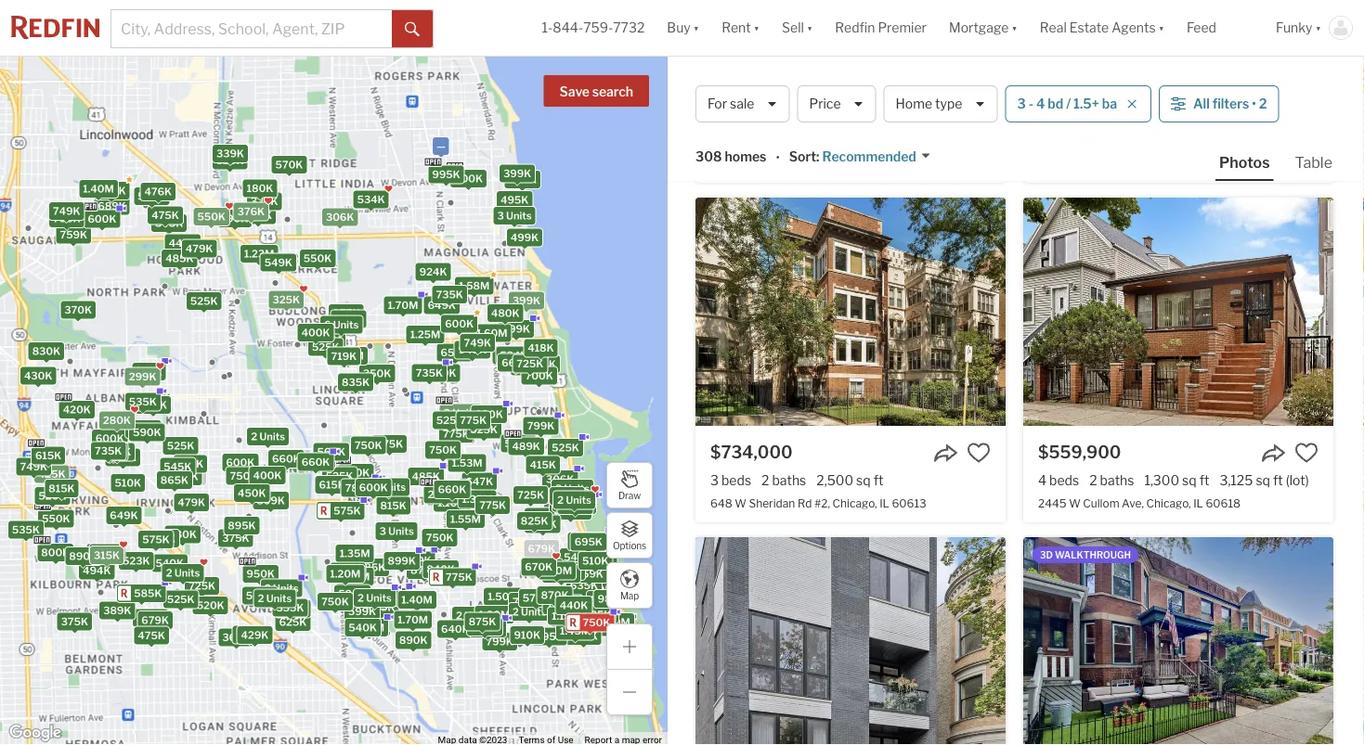 Task type: describe. For each thing, give the bounding box(es) containing it.
980k
[[598, 594, 626, 606]]

3,125
[[1220, 473, 1253, 489]]

1.20m up 635k on the left of the page
[[542, 565, 572, 577]]

600k down 280k
[[96, 433, 124, 445]]

$700,000
[[711, 102, 794, 123]]

0 horizontal spatial 570k
[[275, 159, 303, 171]]

all filters • 2 button
[[1159, 85, 1280, 123]]

1 horizontal spatial 870k
[[541, 590, 569, 602]]

1,300
[[1145, 473, 1180, 489]]

0 horizontal spatial 870k
[[411, 565, 439, 577]]

0 vertical spatial 534k
[[357, 194, 385, 206]]

▾ for sell ▾
[[807, 20, 813, 36]]

429k
[[241, 630, 269, 642]]

▾ for buy ▾
[[694, 20, 700, 36]]

city
[[1261, 81, 1290, 99]]

0 vertical spatial 615k
[[35, 450, 62, 462]]

1 horizontal spatial 695k
[[575, 537, 603, 549]]

bd
[[1048, 96, 1064, 112]]

City, Address, School, Agent, ZIP search field
[[111, 10, 392, 47]]

2 vertical spatial 735k
[[95, 445, 122, 457]]

495k
[[501, 194, 529, 206]]

1 horizontal spatial 315k
[[136, 366, 162, 378]]

1 vertical spatial 590k
[[338, 589, 367, 601]]

1 horizontal spatial 549k
[[264, 257, 293, 269]]

3 units down 415k
[[555, 483, 590, 495]]

3 units down the 1.60m
[[497, 350, 531, 362]]

1 vertical spatial 389k
[[103, 605, 131, 617]]

1 vertical spatial 535k
[[12, 524, 40, 536]]

home type
[[896, 96, 963, 112]]

1 horizontal spatial 875k
[[469, 616, 496, 628]]

575k up 635k on the left of the page
[[554, 566, 581, 578]]

price button
[[797, 85, 876, 123]]

buy ▾ button
[[667, 0, 700, 56]]

0 vertical spatial 1.70m
[[388, 299, 418, 312]]

chicago, down 2,500 sq ft
[[833, 497, 877, 510]]

1.20m up 440k
[[546, 569, 577, 581]]

• for homes
[[776, 150, 780, 166]]

0 vertical spatial 850k
[[587, 567, 615, 579]]

575k up '869k'
[[556, 497, 584, 509]]

2 inside button
[[1259, 96, 1267, 112]]

sale
[[912, 75, 955, 100]]

0 vertical spatial 485k
[[166, 253, 194, 265]]

1 horizontal spatial 1.40m
[[402, 595, 433, 607]]

750k left 900k
[[321, 596, 349, 608]]

2,500 sq ft
[[817, 473, 884, 489]]

0 horizontal spatial 549k
[[129, 423, 157, 436]]

favorite button image
[[967, 101, 991, 125]]

750k down 980k
[[583, 617, 611, 629]]

photo of 728 w barry ave unit 1e, chicago, il 60657 image
[[696, 0, 1006, 86]]

750k up 785k
[[355, 440, 382, 452]]

759-
[[583, 20, 613, 36]]

rent ▾ button
[[711, 0, 771, 56]]

1 vertical spatial 499k
[[502, 323, 530, 335]]

0 horizontal spatial 450k
[[103, 446, 131, 459]]

1 vertical spatial 545k
[[164, 461, 192, 473]]

5
[[572, 536, 579, 548]]

350k
[[363, 368, 391, 380]]

2 baths for $734,000
[[762, 473, 807, 489]]

1 vertical spatial 1.15m
[[552, 611, 581, 623]]

600k up 689k
[[97, 185, 126, 197]]

0 vertical spatial 700k
[[525, 370, 553, 382]]

3 units up 685k
[[595, 594, 629, 606]]

real estate agents ▾ link
[[1040, 0, 1165, 56]]

4 for $700,000
[[711, 133, 719, 149]]

1 vertical spatial 625k
[[368, 602, 395, 614]]

0 horizontal spatial 749k
[[20, 461, 47, 473]]

1 vertical spatial 975k
[[148, 533, 175, 545]]

300k
[[508, 174, 537, 186]]

market insights link
[[1132, 60, 1243, 101]]

for
[[708, 96, 727, 112]]

walkthrough
[[1055, 550, 1131, 561]]

2 vertical spatial 625k
[[279, 617, 307, 629]]

0 horizontal spatial 400k
[[253, 470, 282, 482]]

sort :
[[789, 149, 820, 165]]

1-
[[542, 20, 553, 36]]

previous button image
[[1039, 303, 1057, 322]]

719k
[[331, 351, 357, 363]]

0 vertical spatial 799k
[[527, 420, 555, 432]]

ft for $559,900
[[1200, 473, 1210, 489]]

sq for $559,900
[[1183, 473, 1197, 489]]

3 units left "1.55m"
[[380, 526, 414, 538]]

0 vertical spatial 825k
[[521, 516, 549, 528]]

sheridan
[[749, 497, 795, 510]]

2 vertical spatial 485k
[[279, 603, 307, 615]]

il left 60657
[[889, 157, 898, 170]]

1 vertical spatial 615k
[[319, 479, 345, 492]]

649k up 1.25m at the top left of the page
[[428, 300, 456, 312]]

0 horizontal spatial 650k
[[403, 555, 432, 567]]

options
[[613, 541, 647, 552]]

1 horizontal spatial 540k
[[349, 622, 377, 634]]

1-844-759-7732
[[542, 20, 645, 36]]

mortgage
[[949, 20, 1009, 36]]

funky
[[1276, 20, 1313, 36]]

rd
[[798, 497, 812, 510]]

0 vertical spatial 749k
[[53, 205, 80, 217]]

3 units up 5
[[558, 500, 593, 512]]

mortgage ▾
[[949, 20, 1018, 36]]

chicago, down 2,450 sq ft
[[842, 157, 886, 170]]

0 horizontal spatial 585k
[[134, 588, 162, 600]]

1 vertical spatial 315k
[[94, 550, 120, 562]]

photo of 648 w sheridan rd #2, chicago, il 60613 image
[[696, 198, 1006, 426]]

funky ▾
[[1276, 20, 1322, 36]]

il left 60613
[[880, 497, 890, 510]]

3d
[[1040, 550, 1053, 561]]

740k
[[513, 596, 540, 609]]

1 vertical spatial 735k
[[416, 367, 443, 380]]

1 vertical spatial 850k
[[584, 584, 613, 596]]

premier
[[878, 20, 927, 36]]

ave
[[779, 157, 798, 170]]

599k down 900k
[[348, 606, 376, 618]]

sell ▾ button
[[771, 0, 824, 56]]

▾ for funky ▾
[[1316, 20, 1322, 36]]

3d walkthrough
[[1040, 550, 1131, 561]]

options button
[[607, 513, 653, 559]]

remove 3 - 4 bd / 1.5+ ba image
[[1127, 98, 1138, 110]]

save
[[560, 84, 590, 100]]

600k right "318k"
[[226, 457, 255, 469]]

1 vertical spatial 700k
[[342, 467, 370, 479]]

476k
[[144, 186, 172, 198]]

2 horizontal spatial 540k
[[564, 552, 592, 564]]

sell
[[782, 20, 804, 36]]

for
[[880, 75, 908, 100]]

1 vertical spatial 475k
[[138, 630, 165, 642]]

649k down 280k
[[95, 445, 123, 458]]

1 vertical spatial 400k
[[428, 367, 456, 379]]

0 vertical spatial 735k
[[436, 289, 463, 301]]

600k down 689k
[[88, 213, 116, 225]]

60613
[[892, 497, 927, 510]]

2 horizontal spatial 660k
[[438, 484, 467, 496]]

draw
[[619, 491, 641, 502]]

0 vertical spatial 510k
[[115, 478, 141, 490]]

575k down 670k
[[523, 592, 550, 605]]

0 horizontal spatial 995k
[[334, 566, 362, 578]]

550k left 376k
[[197, 211, 226, 223]]

1 vertical spatial 370k
[[550, 595, 577, 607]]

685k
[[587, 609, 615, 621]]

0 vertical spatial 995k
[[432, 169, 460, 181]]

0 vertical spatial 800k
[[41, 547, 70, 559]]

60657
[[901, 157, 937, 170]]

0 vertical spatial 499k
[[511, 232, 539, 244]]

1 horizontal spatial 560k
[[355, 595, 383, 607]]

3 units down 495k at the left of the page
[[497, 210, 532, 222]]

1 horizontal spatial 520k
[[197, 600, 225, 612]]

1 horizontal spatial 450k
[[238, 488, 266, 500]]

map button
[[607, 563, 653, 609]]

0 horizontal spatial 500k
[[174, 471, 202, 483]]

favorite button image for $734,000
[[967, 441, 991, 465]]

0 horizontal spatial 875k
[[333, 308, 360, 320]]

sq right 3,125
[[1256, 473, 1271, 489]]

3 - 4 bd / 1.5+ ba
[[1018, 96, 1117, 112]]

for sale button
[[696, 85, 790, 123]]

rent ▾
[[722, 20, 760, 36]]

550k down 425k
[[42, 513, 70, 525]]

1 horizontal spatial 375k
[[222, 533, 249, 545]]

0 horizontal spatial 1.00m
[[479, 609, 510, 622]]

0 horizontal spatial 660k
[[272, 453, 301, 466]]

649k up 385k on the bottom left of the page
[[110, 510, 138, 522]]

750k up "895k"
[[230, 470, 258, 482]]

599k down 950k
[[246, 591, 274, 603]]

map
[[620, 591, 639, 602]]

1.55m
[[450, 514, 481, 526]]

649k right 640k
[[471, 621, 499, 633]]

575k up 1.45m
[[557, 607, 584, 619]]

google image
[[5, 722, 66, 746]]

▾ for mortgage ▾
[[1012, 20, 1018, 36]]

830k
[[32, 345, 61, 357]]

0 vertical spatial 899k
[[257, 495, 285, 507]]

beds for $700,000
[[722, 133, 752, 149]]

1 vertical spatial 399k
[[513, 295, 541, 307]]

w for $700,000
[[734, 157, 745, 170]]

480k
[[491, 308, 520, 320]]

324k
[[251, 195, 278, 207]]

photo of 702 w wellington ave unit 2s, chicago, il 60657 image
[[696, 538, 1006, 746]]

1 horizontal spatial 535k
[[129, 396, 157, 408]]

670k
[[525, 562, 553, 574]]

chicago, down 1,300
[[1147, 497, 1191, 510]]

photo of 1932 w newport ave, chicago, il 60657 image
[[1024, 538, 1334, 746]]

1 vertical spatial 815k
[[380, 500, 407, 512]]

1.60m
[[477, 327, 508, 339]]

0 horizontal spatial 306k
[[326, 211, 354, 223]]

1 vertical spatial 800k
[[474, 623, 503, 636]]

360k
[[222, 632, 251, 644]]

420k
[[63, 404, 91, 416]]

308
[[696, 149, 722, 165]]

home
[[896, 96, 933, 112]]

▾ for rent ▾
[[754, 20, 760, 36]]

0 vertical spatial 975k
[[376, 439, 403, 451]]

844-
[[553, 20, 583, 36]]

favorite button checkbox for $700,000
[[967, 101, 991, 125]]

5 units
[[572, 536, 606, 548]]

3 units left 1.05m
[[372, 482, 406, 494]]

180k
[[247, 182, 273, 194]]

rent
[[722, 20, 751, 36]]

1 vertical spatial 890k
[[399, 635, 428, 647]]

1 vertical spatial 1.35m
[[340, 548, 370, 560]]

photos button
[[1216, 152, 1292, 181]]

1.05m
[[429, 487, 460, 499]]

1 vertical spatial 1.70m
[[398, 614, 428, 626]]

baths for $700,000
[[773, 133, 807, 149]]

unit
[[801, 157, 822, 170]]

0 vertical spatial 815k
[[49, 483, 75, 495]]

1 vertical spatial 799k
[[486, 636, 514, 649]]

1.20m down 900k
[[354, 622, 385, 634]]

favorite button checkbox for $734,000
[[967, 441, 991, 465]]

save search button
[[544, 75, 649, 107]]

0 vertical spatial 389k
[[139, 400, 167, 412]]

/
[[1067, 96, 1071, 112]]

2 baths for $559,900
[[1090, 473, 1135, 489]]

0 vertical spatial 400k
[[302, 327, 330, 339]]

2 vertical spatial 825k
[[584, 609, 612, 621]]

3 beds
[[711, 473, 752, 489]]

price
[[810, 96, 841, 112]]

2 vertical spatial 700k
[[547, 600, 575, 612]]

insights
[[1187, 81, 1243, 99]]

1 horizontal spatial 510k
[[582, 555, 609, 567]]

6 units
[[324, 319, 359, 331]]

339k
[[216, 148, 244, 160]]

648
[[711, 497, 733, 510]]

575k down 785k
[[334, 505, 361, 517]]

real estate agents ▾ button
[[1029, 0, 1176, 56]]

3 baths
[[762, 133, 807, 149]]

869k
[[529, 519, 557, 531]]

ft left the (lot)
[[1274, 473, 1283, 489]]

draw button
[[607, 463, 653, 509]]

-
[[1029, 96, 1034, 112]]

4 inside button
[[1037, 96, 1045, 112]]

1 horizontal spatial —
[[436, 140, 446, 152]]

1 horizontal spatial 1.00m
[[599, 617, 631, 629]]

1 horizontal spatial 899k
[[388, 555, 416, 567]]

il left 60618 at the right bottom
[[1194, 497, 1204, 510]]

1 vertical spatial 825k
[[532, 562, 559, 575]]

728
[[711, 157, 731, 170]]

1 vertical spatial 306k
[[546, 474, 574, 486]]

1 vertical spatial —
[[358, 606, 367, 618]]

3 inside button
[[1018, 96, 1026, 112]]



Task type: locate. For each thing, give the bounding box(es) containing it.
1 favorite button checkbox from the top
[[967, 101, 991, 125]]

389k down 494k
[[103, 605, 131, 617]]

2 horizontal spatial 520k
[[570, 631, 598, 643]]

favorite button checkbox
[[967, 101, 991, 125], [967, 441, 991, 465]]

385k
[[93, 547, 121, 559]]

0 horizontal spatial 370k
[[64, 304, 92, 316]]

beds up 308 homes •
[[722, 133, 752, 149]]

rent ▾ button
[[722, 0, 760, 56]]

0 horizontal spatial 679k
[[141, 615, 169, 627]]

1.40m down 670k
[[523, 596, 554, 608]]

306k right 376k
[[326, 211, 354, 223]]

w
[[734, 157, 745, 170], [735, 497, 747, 510], [1069, 497, 1081, 510]]

425k
[[38, 468, 66, 480]]

924k
[[420, 266, 447, 278]]

520k up 360k
[[197, 600, 225, 612]]

0 horizontal spatial 1.35m
[[340, 548, 370, 560]]

0 vertical spatial 545k
[[155, 217, 183, 230]]

750k down "1.55m"
[[426, 532, 454, 544]]

sq right 2,500
[[857, 473, 871, 489]]

submit search image
[[405, 22, 420, 37]]

1 vertical spatial 695k
[[535, 631, 564, 643]]

1 ▾ from the left
[[694, 20, 700, 36]]

850k up 635k on the left of the page
[[587, 567, 615, 579]]

315k
[[136, 366, 162, 378], [94, 550, 120, 562]]

600k
[[97, 185, 126, 197], [88, 213, 116, 225], [445, 318, 474, 330], [96, 433, 124, 445], [226, 457, 255, 469], [359, 482, 388, 494], [585, 560, 613, 572]]

1 horizontal spatial 570k
[[528, 512, 556, 524]]

0 horizontal spatial 695k
[[535, 631, 564, 643]]

910k
[[514, 630, 541, 642]]

2
[[1259, 96, 1267, 112], [251, 431, 257, 443], [762, 473, 770, 489], [1090, 473, 1098, 489], [428, 489, 434, 501], [557, 495, 564, 507], [554, 505, 560, 517], [572, 536, 578, 549], [166, 568, 172, 580], [583, 573, 589, 585], [265, 583, 271, 595], [372, 592, 379, 604], [358, 593, 364, 605], [258, 593, 264, 605], [513, 606, 519, 618], [456, 610, 462, 622]]

favorite button image for $559,900
[[1295, 441, 1319, 465]]

1.20m up 900k
[[330, 568, 361, 580]]

1.35m
[[462, 494, 493, 506], [340, 548, 370, 560]]

0 horizontal spatial 890k
[[69, 551, 98, 563]]

600k left 1.05m
[[359, 482, 388, 494]]

1 vertical spatial 570k
[[528, 512, 556, 524]]

0 vertical spatial 306k
[[326, 211, 354, 223]]

329k
[[216, 155, 244, 167]]

799k
[[527, 420, 555, 432], [486, 636, 514, 649]]

4 ▾ from the left
[[1012, 20, 1018, 36]]

520k
[[38, 490, 66, 502], [197, 600, 225, 612], [570, 631, 598, 643]]

647k
[[466, 476, 493, 488]]

599k down 523k on the bottom of page
[[136, 613, 165, 625]]

baths up the rd
[[772, 473, 807, 489]]

375k down 494k
[[61, 616, 88, 628]]

▾ right sell
[[807, 20, 813, 36]]

650k down 1.05m
[[403, 555, 432, 567]]

filters
[[1213, 96, 1250, 112]]

|
[[1250, 81, 1254, 99]]

1.20m
[[542, 565, 572, 577], [330, 568, 361, 580], [546, 569, 577, 581], [354, 622, 385, 634]]

418k
[[528, 342, 554, 354]]

625k right "355k" at the bottom of page
[[368, 602, 395, 614]]

0 horizontal spatial 800k
[[41, 547, 70, 559]]

840k
[[427, 564, 455, 576]]

0 horizontal spatial 540k
[[156, 558, 184, 570]]

•
[[1252, 96, 1257, 112], [776, 150, 780, 166]]

799k left the 910k
[[486, 636, 514, 649]]

835k
[[342, 377, 370, 389]]

baths for $559,900
[[1100, 473, 1135, 489]]

2 horizontal spatial 1.40m
[[523, 596, 554, 608]]

1 2 baths from the left
[[762, 473, 807, 489]]

659k
[[576, 569, 604, 581]]

save search
[[560, 84, 634, 100]]

1.70m up 1.25m at the top left of the page
[[388, 299, 418, 312]]

600k up 635k on the left of the page
[[585, 560, 613, 572]]

homes
[[725, 149, 767, 165]]

0 vertical spatial 590k
[[133, 427, 161, 439]]

750k
[[355, 440, 382, 452], [429, 444, 457, 456], [230, 470, 258, 482], [426, 532, 454, 544], [321, 596, 349, 608], [583, 617, 611, 629]]

400k
[[302, 327, 330, 339], [428, 367, 456, 379], [253, 470, 282, 482]]

0 vertical spatial 535k
[[129, 396, 157, 408]]

6 ▾ from the left
[[1316, 20, 1322, 36]]

1 horizontal spatial 585k
[[358, 562, 386, 574]]

next button image
[[1300, 303, 1319, 322]]

450k down 280k
[[103, 446, 131, 459]]

799k up 489k
[[527, 420, 555, 432]]

0 vertical spatial 520k
[[38, 490, 66, 502]]

2 horizontal spatial 400k
[[428, 367, 456, 379]]

units
[[506, 210, 532, 222], [333, 319, 359, 331], [506, 350, 531, 362], [453, 407, 478, 420], [260, 431, 285, 443], [380, 482, 406, 494], [564, 483, 590, 495], [436, 489, 462, 501], [566, 495, 592, 507], [567, 500, 593, 512], [562, 505, 588, 517], [388, 526, 414, 538], [581, 536, 606, 548], [580, 536, 606, 549], [174, 568, 200, 580], [592, 573, 617, 585], [273, 583, 299, 595], [381, 592, 407, 604], [366, 593, 392, 605], [266, 593, 292, 605], [604, 594, 629, 606], [521, 606, 547, 618], [465, 610, 490, 622]]

2 vertical spatial 4
[[1039, 473, 1047, 489]]

#2,
[[815, 497, 830, 510]]

• inside button
[[1252, 96, 1257, 112]]

1 horizontal spatial 800k
[[474, 623, 503, 636]]

749k up 759k
[[53, 205, 80, 217]]

735k down 280k
[[95, 445, 122, 457]]

2 2 baths from the left
[[1090, 473, 1135, 489]]

3 units up 1.53m
[[444, 407, 478, 420]]

2 horizontal spatial 749k
[[464, 337, 491, 349]]

60618
[[1206, 497, 1241, 510]]

520k down 425k
[[38, 490, 66, 502]]

1 vertical spatial 549k
[[129, 423, 157, 436]]

city guide link
[[1261, 79, 1337, 101]]

for sale
[[708, 96, 755, 112]]

376k
[[237, 206, 265, 218]]

▾
[[694, 20, 700, 36], [754, 20, 760, 36], [807, 20, 813, 36], [1012, 20, 1018, 36], [1159, 20, 1165, 36], [1316, 20, 1322, 36]]

1 vertical spatial 875k
[[469, 616, 496, 628]]

399k up 495k at the left of the page
[[504, 167, 532, 180]]

750k up 1.53m
[[429, 444, 457, 456]]

370k down 635k on the left of the page
[[550, 595, 577, 607]]

0 horizontal spatial favorite button image
[[967, 441, 991, 465]]

0 horizontal spatial 485k
[[166, 253, 194, 265]]

399k
[[504, 167, 532, 180], [513, 295, 541, 307]]

2445
[[1039, 497, 1067, 510]]

1.18m
[[236, 629, 265, 641]]

728 w barry ave unit 1e, chicago, il 60657
[[711, 157, 937, 170]]

0 vertical spatial 695k
[[575, 537, 603, 549]]

1 horizontal spatial 975k
[[376, 439, 403, 451]]

il left price
[[784, 75, 803, 100]]

575k up 523k on the bottom of page
[[142, 534, 170, 546]]

sq for $734,000
[[857, 473, 871, 489]]

640k
[[441, 624, 470, 636]]

0 horizontal spatial 815k
[[49, 483, 75, 495]]

1 vertical spatial favorite button checkbox
[[967, 441, 991, 465]]

585k up 900k
[[358, 562, 386, 574]]

sq for $700,000
[[857, 133, 871, 149]]

• down 3 baths
[[776, 150, 780, 166]]

0 vertical spatial 500k
[[454, 173, 483, 185]]

map region
[[0, 0, 675, 746]]

w right 648
[[735, 497, 747, 510]]

1 vertical spatial 560k
[[355, 595, 383, 607]]

1.50m
[[488, 591, 519, 604]]

1e,
[[825, 157, 839, 170]]

625k down 785k
[[327, 505, 355, 517]]

899k
[[257, 495, 285, 507], [388, 555, 416, 567]]

975k up 523k on the bottom of page
[[148, 533, 175, 545]]

1 horizontal spatial 370k
[[550, 595, 577, 607]]

0 vertical spatial 549k
[[264, 257, 293, 269]]

2,450
[[817, 133, 854, 149]]

875k
[[333, 308, 360, 320], [469, 616, 496, 628]]

baths up sort
[[773, 133, 807, 149]]

0 vertical spatial 399k
[[504, 167, 532, 180]]

1 horizontal spatial 389k
[[139, 400, 167, 412]]

975k down 350k
[[376, 439, 403, 451]]

1 horizontal spatial 500k
[[266, 590, 295, 602]]

650k left 665k
[[441, 347, 469, 359]]

494k
[[83, 565, 111, 577]]

625k down "355k" at the bottom of page
[[279, 617, 307, 629]]

550k right 1.23m
[[304, 253, 332, 265]]

1 vertical spatial 510k
[[582, 555, 609, 567]]

3,125 sq ft (lot)
[[1220, 473, 1310, 489]]

550k down '324k'
[[244, 210, 272, 222]]

825k
[[521, 516, 549, 528], [532, 562, 559, 575], [584, 609, 612, 621]]

3 ▾ from the left
[[807, 20, 813, 36]]

ad region
[[1039, 0, 1318, 146]]

1.40m down 840k at the bottom of page
[[402, 595, 433, 607]]

market
[[1132, 81, 1183, 99]]

1 vertical spatial 899k
[[388, 555, 416, 567]]

0 horizontal spatial 315k
[[94, 550, 120, 562]]

1 vertical spatial 650k
[[403, 555, 432, 567]]

2 horizontal spatial 485k
[[412, 471, 440, 483]]

0 horizontal spatial 1.40m
[[83, 183, 114, 195]]

700k up 785k
[[342, 467, 370, 479]]

$734,000
[[711, 442, 793, 463]]

500k up "355k" at the bottom of page
[[266, 590, 295, 602]]

• inside 308 homes •
[[776, 150, 780, 166]]

1 horizontal spatial 625k
[[327, 505, 355, 517]]

0 vertical spatial 875k
[[333, 308, 360, 320]]

1.40m
[[83, 183, 114, 195], [402, 595, 433, 607], [523, 596, 554, 608]]

1 horizontal spatial 1.35m
[[462, 494, 493, 506]]

545k up 448k
[[155, 217, 183, 230]]

2 ▾ from the left
[[754, 20, 760, 36]]

700k down 665k
[[525, 370, 553, 382]]

430k
[[24, 370, 52, 382]]

0 vertical spatial 679k
[[528, 543, 556, 555]]

900k
[[354, 592, 382, 604]]

2 vertical spatial 400k
[[253, 470, 282, 482]]

mortgage ▾ button
[[938, 0, 1029, 56]]

beds up 2445
[[1050, 473, 1080, 489]]

325k
[[273, 294, 300, 306]]

4 beds
[[711, 133, 752, 149], [1039, 473, 1080, 489]]

ft for $700,000
[[874, 133, 884, 149]]

1 vertical spatial 679k
[[141, 615, 169, 627]]

0 horizontal spatial 510k
[[115, 478, 141, 490]]

700k
[[525, 370, 553, 382], [342, 467, 370, 479], [547, 600, 575, 612]]

4 for $559,900
[[1039, 473, 1047, 489]]

680k
[[168, 529, 197, 541]]

1 horizontal spatial favorite button image
[[1295, 441, 1319, 465]]

1 vertical spatial 450k
[[238, 488, 266, 500]]

500k down "318k"
[[174, 471, 202, 483]]

475k
[[152, 210, 179, 222], [138, 630, 165, 642]]

450k up "895k"
[[238, 488, 266, 500]]

415k
[[530, 460, 556, 472]]

2 favorite button checkbox from the top
[[967, 441, 991, 465]]

945k
[[459, 344, 487, 356]]

1,300 sq ft
[[1145, 473, 1210, 489]]

375k down "895k"
[[222, 533, 249, 545]]

440k
[[560, 600, 588, 612]]

0 vertical spatial 1.15m
[[341, 571, 370, 583]]

735k down 1.25m at the top left of the page
[[416, 367, 443, 380]]

815k left 1.10m
[[380, 500, 407, 512]]

875k down 1.50m
[[469, 616, 496, 628]]

(lot)
[[1286, 473, 1310, 489]]

0 horizontal spatial 560k
[[317, 447, 346, 459]]

sort
[[789, 149, 817, 165]]

1 horizontal spatial 650k
[[441, 347, 469, 359]]

890k
[[69, 551, 98, 563], [399, 635, 428, 647]]

recommended button
[[820, 148, 932, 166]]

3 units
[[497, 210, 532, 222], [497, 350, 531, 362], [444, 407, 478, 420], [372, 482, 406, 494], [555, 483, 590, 495], [558, 500, 593, 512], [380, 526, 414, 538], [595, 594, 629, 606]]

1.40m up 689k
[[83, 183, 114, 195]]

695k
[[575, 537, 603, 549], [535, 631, 564, 643]]

0 horizontal spatial 535k
[[12, 524, 40, 536]]

5 ▾ from the left
[[1159, 20, 1165, 36]]

0 vertical spatial 570k
[[275, 159, 303, 171]]

0 vertical spatial 370k
[[64, 304, 92, 316]]

399k up 480k
[[513, 295, 541, 307]]

749k left 270k at the bottom left of page
[[20, 461, 47, 473]]

2 horizontal spatial 500k
[[454, 173, 483, 185]]

0 horizontal spatial 520k
[[38, 490, 66, 502]]

545k up 865k
[[164, 461, 192, 473]]

510k down 270k at the bottom left of page
[[115, 478, 141, 490]]

549k up 270k at the bottom left of page
[[129, 423, 157, 436]]

1 vertical spatial 4 beds
[[1039, 473, 1080, 489]]

1 horizontal spatial 799k
[[527, 420, 555, 432]]

570k up '324k'
[[275, 159, 303, 171]]

w for $559,900
[[1069, 497, 1081, 510]]

mortgage ▾ button
[[949, 0, 1018, 56]]

4 beds for $700,000
[[711, 133, 752, 149]]

270k
[[109, 452, 137, 464]]

ft up recommended
[[874, 133, 884, 149]]

1.00m down 1.50m
[[479, 609, 510, 622]]

0 vertical spatial 315k
[[136, 366, 162, 378]]

w for $734,000
[[735, 497, 747, 510]]

feed button
[[1176, 0, 1265, 56]]

525k
[[190, 295, 218, 307], [335, 313, 363, 326], [312, 341, 340, 353], [436, 415, 464, 427], [470, 424, 498, 436], [505, 438, 532, 450], [167, 440, 194, 452], [552, 442, 579, 454], [326, 471, 353, 483], [562, 500, 589, 512], [167, 594, 195, 606]]

1 vertical spatial 375k
[[61, 616, 88, 628]]

679k down 523k on the bottom of page
[[141, 615, 169, 627]]

chicago, up $700,000
[[696, 75, 779, 100]]

600k up the 945k
[[445, 318, 474, 330]]

ft for $734,000
[[874, 473, 884, 489]]

ave,
[[1122, 497, 1144, 510]]

1.58m
[[459, 280, 490, 292]]

real
[[1040, 20, 1067, 36]]

0 horizontal spatial 389k
[[103, 605, 131, 617]]

0 horizontal spatial 625k
[[279, 617, 307, 629]]

895k
[[228, 520, 256, 532]]

• for filters
[[1252, 96, 1257, 112]]

995k left '300k'
[[432, 169, 460, 181]]

4 beds up 2445
[[1039, 473, 1080, 489]]

648 w sheridan rd #2, chicago, il 60613
[[711, 497, 927, 510]]

500k left '300k'
[[454, 173, 483, 185]]

735k
[[436, 289, 463, 301], [416, 367, 443, 380], [95, 445, 122, 457]]

318k
[[177, 458, 204, 470]]

570k down 734k
[[528, 512, 556, 524]]

575k
[[556, 497, 584, 509], [334, 505, 361, 517], [142, 534, 170, 546], [554, 566, 581, 578], [523, 592, 550, 605], [557, 607, 584, 619]]

favorite button checkbox
[[1295, 441, 1319, 465]]

ba
[[1102, 96, 1117, 112]]

306k up 734k
[[546, 474, 574, 486]]

749k
[[53, 205, 80, 217], [464, 337, 491, 349], [20, 461, 47, 473]]

1 favorite button image from the left
[[967, 441, 991, 465]]

4
[[1037, 96, 1045, 112], [711, 133, 719, 149], [1039, 473, 1047, 489]]

1.53m
[[452, 458, 483, 470]]

chicago, il homes for sale
[[696, 75, 955, 100]]

▾ right agents
[[1159, 20, 1165, 36]]

beds for $559,900
[[1050, 473, 1080, 489]]

barry
[[748, 157, 776, 170]]

825k down 980k
[[584, 609, 612, 621]]

0 horizontal spatial —
[[358, 606, 367, 618]]

1 horizontal spatial 660k
[[302, 457, 330, 469]]

1.35m up 900k
[[340, 548, 370, 560]]

0 vertical spatial 475k
[[152, 210, 179, 222]]

0 vertical spatial 625k
[[327, 505, 355, 517]]

favorite button image
[[967, 441, 991, 465], [1295, 441, 1319, 465]]

4 beds for $559,900
[[1039, 473, 1080, 489]]

0 vertical spatial 4 beds
[[711, 133, 752, 149]]

679k up 670k
[[528, 543, 556, 555]]

0 horizontal spatial 2 baths
[[762, 473, 807, 489]]

0 vertical spatial 560k
[[317, 447, 346, 459]]

baths for $734,000
[[772, 473, 807, 489]]

599k right 689k
[[138, 190, 166, 202]]

1 horizontal spatial 2 baths
[[1090, 473, 1135, 489]]

type
[[935, 96, 963, 112]]

695k down 440k
[[535, 631, 564, 643]]

899k up 950k
[[257, 495, 285, 507]]

2 favorite button image from the left
[[1295, 441, 1319, 465]]

0 horizontal spatial 4 beds
[[711, 133, 752, 149]]

735k down 924k
[[436, 289, 463, 301]]

buy ▾ button
[[656, 0, 711, 56]]

890k up 494k
[[69, 551, 98, 563]]

photo of 2445 w cullom ave, chicago, il 60618 image
[[1024, 198, 1334, 426]]

1 horizontal spatial 534k
[[500, 350, 528, 362]]

370k down 759k
[[64, 304, 92, 316]]

1.45m
[[560, 626, 591, 638]]

510k up 659k
[[582, 555, 609, 567]]

beds for $734,000
[[722, 473, 752, 489]]



Task type: vqa. For each thing, say whether or not it's contained in the screenshot.
See to the left
no



